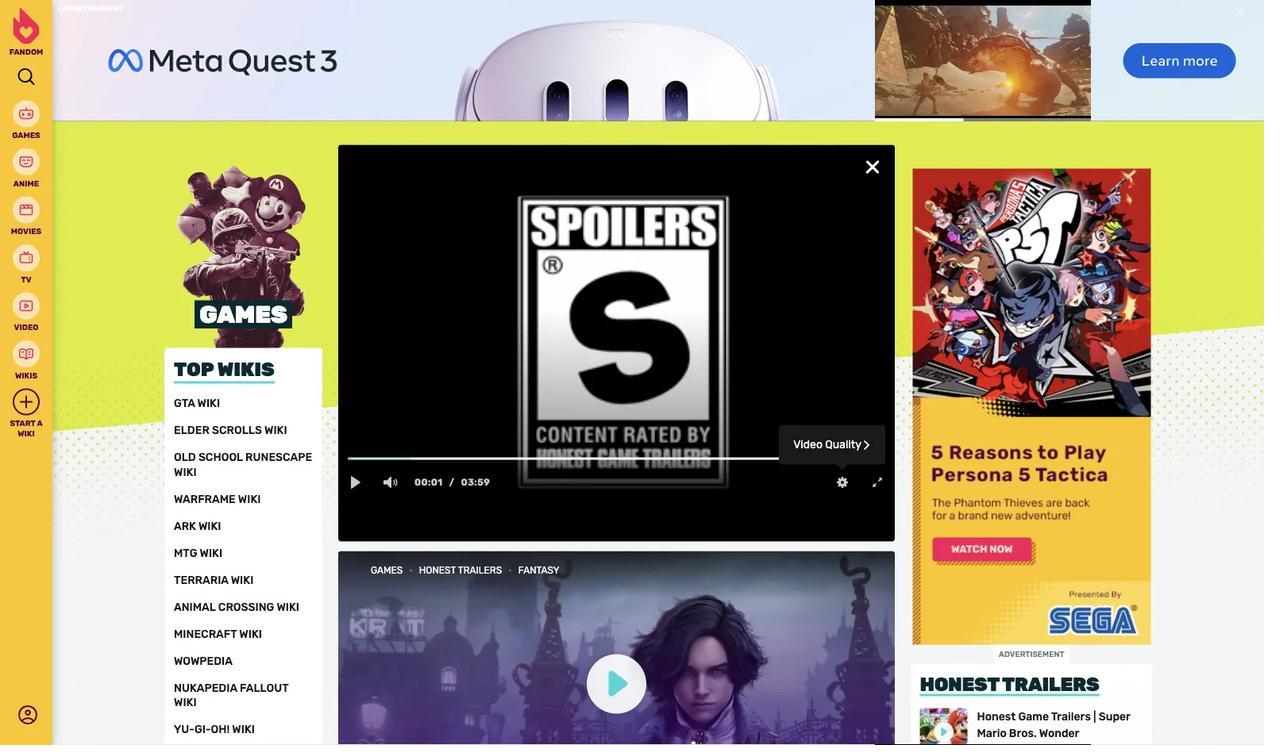 Task type: describe. For each thing, give the bounding box(es) containing it.
scrolls
[[212, 424, 262, 437]]

games link for movies link
[[0, 100, 52, 141]]

2 vertical spatial mario
[[978, 727, 1007, 740]]

03:59 timer
[[443, 465, 490, 500]]

wiki right mtg
[[200, 547, 223, 560]]

a
[[37, 419, 43, 429]]

up
[[601, 392, 617, 407]]

wiki inside start a wiki
[[18, 429, 35, 439]]

movies link
[[0, 197, 52, 237]]

video for video
[[14, 323, 38, 332]]

top wikis
[[174, 358, 275, 381]]

gi-
[[195, 724, 211, 737]]

warframe wiki link
[[174, 492, 313, 507]]

anime
[[13, 179, 39, 188]]

quality
[[826, 439, 862, 452]]

mario inside honest game trailers powers up for this look at game of the year nominee super mario bros. wonder, an epic new 2d platforming adventure from nintendo.
[[523, 410, 555, 425]]

of
[[744, 392, 756, 407]]

wiki inside nukapedia fallout wiki
[[174, 697, 197, 710]]

ark wiki link
[[174, 519, 313, 534]]

runescape
[[246, 451, 312, 465]]

wiki inside "link"
[[239, 628, 262, 641]]

powers
[[555, 392, 598, 407]]

warframe wiki
[[174, 493, 261, 506]]

1 horizontal spatial wikis
[[217, 358, 275, 381]]

honest trailers
[[920, 674, 1100, 696]]

0 horizontal spatial games
[[12, 131, 40, 140]]

more
[[987, 2, 1017, 17]]

animal crossing wiki
[[174, 601, 300, 614]]

look
[[664, 392, 688, 407]]

at
[[691, 392, 703, 407]]

gta
[[174, 397, 195, 410]]

mtg wiki link
[[174, 547, 313, 561]]

ark
[[174, 520, 196, 533]]

1 horizontal spatial mario
[[723, 319, 789, 347]]

0 vertical spatial bros.
[[794, 319, 856, 347]]

minecraft wiki link
[[174, 628, 313, 642]]

new
[[687, 410, 712, 425]]

0 vertical spatial honest game trailers | super mario bros. wonder link
[[367, 317, 867, 382]]

oh!
[[211, 724, 230, 737]]

00:01 timer
[[415, 465, 443, 500]]

1 horizontal spatial super
[[647, 319, 718, 347]]

nukapedia
[[174, 682, 237, 695]]

for
[[619, 392, 636, 407]]

wonder,
[[591, 410, 638, 425]]

fallout
[[240, 682, 289, 695]]

terraria wiki link
[[174, 574, 313, 588]]

gta wiki
[[174, 397, 220, 410]]

mtg wiki
[[174, 547, 223, 560]]

mtg
[[174, 547, 197, 560]]

year
[[781, 392, 807, 407]]

2d
[[715, 410, 731, 425]]

honest game trailers powers up for this look at game of the year nominee super mario bros. wonder, an epic new 2d platforming adventure from nintendo.
[[427, 392, 807, 442]]

wowpedia
[[174, 655, 233, 668]]

animal crossing wiki link
[[174, 601, 313, 615]]

nukapedia fallout wiki
[[174, 682, 289, 710]]

wowpedia link
[[174, 655, 313, 669]]

ark wiki
[[174, 520, 221, 533]]

1 • from the left
[[409, 565, 413, 576]]

elder
[[174, 424, 210, 437]]

top
[[174, 358, 214, 381]]

start
[[10, 419, 35, 429]]

advertisement
[[57, 4, 123, 13]]



Task type: vqa. For each thing, say whether or not it's contained in the screenshot.
anime link
yes



Task type: locate. For each thing, give the bounding box(es) containing it.
1 vertical spatial advertisement region
[[913, 169, 1151, 646]]

0 vertical spatial games link
[[0, 100, 52, 141]]

03:59
[[461, 477, 490, 488]]

• left honest trailers link
[[409, 565, 413, 576]]

0 horizontal spatial |
[[636, 319, 642, 347]]

1 horizontal spatial |
[[1094, 711, 1097, 724]]

trailers inside honest game trailers powers up for this look at game of the year nominee super mario bros. wonder, an epic new 2d platforming adventure from nintendo.
[[509, 392, 552, 407]]

wikis up gta wiki link
[[217, 358, 275, 381]]

epic
[[659, 410, 684, 425]]

elder scrolls wiki
[[174, 424, 287, 437]]

1 horizontal spatial honest game trailers | super mario bros. wonder
[[978, 711, 1131, 740]]

games link
[[0, 100, 52, 141], [367, 565, 409, 576]]

0 horizontal spatial mario
[[523, 410, 555, 425]]

|
[[636, 319, 642, 347], [1094, 711, 1097, 724]]

2 horizontal spatial mario
[[978, 727, 1007, 740]]

1 vertical spatial honest game trailers | super mario bros. wonder link
[[978, 709, 1144, 742]]

2 vertical spatial super
[[1099, 711, 1131, 724]]

nukapedia fallout wiki link
[[174, 682, 313, 710]]

0 horizontal spatial bros.
[[558, 410, 588, 425]]

honest trailers link
[[415, 565, 509, 576]]

video
[[14, 323, 38, 332], [794, 439, 823, 452]]

wiki right crossing
[[277, 601, 300, 614]]

learn
[[950, 2, 984, 17]]

0 vertical spatial wonder
[[572, 351, 662, 380]]

2 • from the left
[[509, 565, 512, 576]]

advertisement region
[[52, 0, 1265, 121], [913, 169, 1151, 646]]

•
[[409, 565, 413, 576], [509, 565, 512, 576]]

anime link
[[0, 149, 52, 189]]

game
[[469, 319, 536, 347], [472, 392, 507, 407], [707, 392, 741, 407], [1019, 711, 1049, 724]]

1 vertical spatial wonder
[[1040, 727, 1080, 740]]

crossing
[[218, 601, 274, 614]]

games up the top wikis
[[200, 301, 287, 329]]

wonder
[[572, 351, 662, 380], [1040, 727, 1080, 740]]

0 horizontal spatial honest game trailers | super mario bros. wonder
[[378, 319, 856, 380]]

warframe
[[174, 493, 236, 506]]

adventure
[[541, 427, 601, 442]]

from
[[604, 427, 633, 442]]

nintendo.
[[636, 427, 693, 442]]

wiki right the oh!
[[232, 724, 255, 737]]

honest inside honest game trailers powers up for this look at game of the year nominee super mario bros. wonder, an epic new 2d platforming adventure from nintendo.
[[427, 392, 469, 407]]

2 vertical spatial bros.
[[1010, 727, 1037, 740]]

1 horizontal spatial bros.
[[794, 319, 856, 347]]

wikis up start a wiki 'link'
[[15, 371, 37, 381]]

0 vertical spatial advertisement region
[[52, 0, 1265, 121]]

0 vertical spatial video
[[14, 323, 38, 332]]

mario up adventure
[[523, 410, 555, 425]]

wonder down honest trailers
[[1040, 727, 1080, 740]]

terraria wiki
[[174, 574, 254, 587]]

video for video quality
[[794, 439, 823, 452]]

0 horizontal spatial wikis
[[15, 371, 37, 381]]

honest game trailers | super mario bros. wonder
[[378, 319, 856, 380], [978, 711, 1131, 740]]

wiki down mtg wiki link
[[231, 574, 254, 587]]

00:01
[[415, 477, 443, 488]]

mario up of
[[723, 319, 789, 347]]

old
[[174, 451, 196, 465]]

video link
[[0, 293, 52, 333]]

gta wiki link
[[174, 397, 313, 411]]

school
[[199, 451, 243, 465]]

yu-
[[174, 724, 195, 737]]

1 horizontal spatial games link
[[367, 565, 409, 576]]

start a wiki
[[10, 419, 43, 439]]

1 vertical spatial games link
[[367, 565, 409, 576]]

bros. up year
[[794, 319, 856, 347]]

games up "anime" link
[[12, 131, 40, 140]]

tv
[[21, 275, 31, 284]]

1 vertical spatial honest game trailers | super mario bros. wonder
[[978, 711, 1131, 740]]

animal
[[174, 601, 216, 614]]

1 horizontal spatial games
[[200, 301, 287, 329]]

mute button group
[[373, 465, 408, 500]]

fandom link
[[2, 8, 50, 57]]

bros.
[[794, 319, 856, 347], [558, 410, 588, 425], [1010, 727, 1037, 740]]

honest game trailers | super mario bros. wonder link
[[367, 317, 867, 382], [978, 709, 1144, 742]]

fantasy
[[518, 565, 560, 576]]

0 horizontal spatial honest game trailers | super mario bros. wonder link
[[367, 317, 867, 382]]

bros. up adventure
[[558, 410, 588, 425]]

0 vertical spatial mario
[[723, 319, 789, 347]]

bros. inside honest game trailers powers up for this look at game of the year nominee super mario bros. wonder, an epic new 2d platforming adventure from nintendo.
[[558, 410, 588, 425]]

0 vertical spatial |
[[636, 319, 642, 347]]

games • honest trailers • fantasy
[[371, 565, 560, 576]]

super inside honest game trailers powers up for this look at game of the year nominee super mario bros. wonder, an epic new 2d platforming adventure from nintendo.
[[485, 410, 520, 425]]

learn more
[[950, 2, 1017, 17]]

0 vertical spatial games
[[12, 131, 40, 140]]

the
[[758, 392, 778, 407]]

0 horizontal spatial games link
[[0, 100, 52, 141]]

an
[[641, 410, 656, 425]]

honest game trailers | super mario bros. wonder up up
[[378, 319, 856, 380]]

video player application
[[338, 187, 895, 500]]

nominee
[[431, 410, 482, 425]]

1 vertical spatial mario
[[523, 410, 555, 425]]

1 vertical spatial bros.
[[558, 410, 588, 425]]

0 horizontal spatial video
[[14, 323, 38, 332]]

old school runescape wiki link
[[174, 451, 313, 480]]

1 vertical spatial games
[[200, 301, 287, 329]]

minecraft
[[174, 628, 237, 641]]

trailers
[[541, 319, 631, 347], [509, 392, 552, 407], [458, 565, 502, 576], [1003, 674, 1100, 696], [1052, 711, 1091, 724]]

games link for honest trailers link
[[367, 565, 409, 576]]

wiki
[[197, 397, 220, 410], [265, 424, 287, 437], [18, 429, 35, 439], [174, 466, 197, 479], [238, 493, 261, 506], [199, 520, 221, 533], [200, 547, 223, 560], [231, 574, 254, 587], [277, 601, 300, 614], [239, 628, 262, 641], [174, 697, 197, 710], [232, 724, 255, 737]]

1 horizontal spatial •
[[509, 565, 512, 576]]

• left fantasy link at left
[[509, 565, 512, 576]]

yu-gi-oh! wiki
[[174, 724, 255, 737]]

platforming
[[734, 410, 803, 425]]

0 horizontal spatial wonder
[[572, 351, 662, 380]]

mario down honest trailers
[[978, 727, 1007, 740]]

wonder up up
[[572, 351, 662, 380]]

bros. down honest trailers
[[1010, 727, 1037, 740]]

1 horizontal spatial honest game trailers | super mario bros. wonder link
[[978, 709, 1144, 742]]

wiki down the old
[[174, 466, 197, 479]]

video left quality at right
[[794, 439, 823, 452]]

wiki down crossing
[[239, 628, 262, 641]]

wiki right ark
[[199, 520, 221, 533]]

wiki right "gta"
[[197, 397, 220, 410]]

1 vertical spatial super
[[485, 410, 520, 425]]

video down tv
[[14, 323, 38, 332]]

0 vertical spatial super
[[647, 319, 718, 347]]

1 horizontal spatial wonder
[[1040, 727, 1080, 740]]

wiki inside old school runescape wiki
[[174, 466, 197, 479]]

start a wiki link
[[0, 389, 52, 439]]

video inside video link
[[14, 323, 38, 332]]

super
[[647, 319, 718, 347], [485, 410, 520, 425], [1099, 711, 1131, 724]]

games left honest trailers link
[[371, 565, 403, 576]]

1 vertical spatial video
[[794, 439, 823, 452]]

honest game trailers | super mario bros. wonder link down honest trailers
[[978, 709, 1144, 742]]

movies
[[11, 227, 41, 236]]

fandom
[[9, 47, 43, 56]]

fantasy link
[[515, 565, 564, 576]]

2 horizontal spatial super
[[1099, 711, 1131, 724]]

1 horizontal spatial video
[[794, 439, 823, 452]]

games
[[12, 131, 40, 140], [200, 301, 287, 329], [371, 565, 403, 576]]

wiki down nukapedia
[[174, 697, 197, 710]]

honest game trailers | super mario bros. wonder down honest trailers
[[978, 711, 1131, 740]]

games link up "anime" link
[[0, 100, 52, 141]]

minecraft wiki
[[174, 628, 262, 641]]

honest
[[378, 319, 464, 347], [427, 392, 469, 407], [419, 565, 456, 576], [920, 674, 1000, 696], [978, 711, 1016, 724]]

mario
[[723, 319, 789, 347], [523, 410, 555, 425], [978, 727, 1007, 740]]

old school runescape wiki
[[174, 451, 312, 479]]

tv link
[[0, 245, 52, 285]]

2 horizontal spatial bros.
[[1010, 727, 1037, 740]]

wiki down 'start'
[[18, 429, 35, 439]]

terraria
[[174, 574, 229, 587]]

video quality
[[794, 439, 862, 452]]

1 vertical spatial |
[[1094, 711, 1097, 724]]

0 vertical spatial honest game trailers | super mario bros. wonder
[[378, 319, 856, 380]]

wiki up ark wiki link at the left bottom
[[238, 493, 261, 506]]

wiki up runescape
[[265, 424, 287, 437]]

video inside video player application
[[794, 439, 823, 452]]

games link left honest trailers link
[[367, 565, 409, 576]]

2 horizontal spatial games
[[371, 565, 403, 576]]

elder scrolls wiki link
[[174, 424, 313, 438]]

0 horizontal spatial super
[[485, 410, 520, 425]]

2 vertical spatial games
[[371, 565, 403, 576]]

yu-gi-oh! wiki link
[[174, 723, 313, 738]]

this
[[639, 392, 661, 407]]

0 horizontal spatial •
[[409, 565, 413, 576]]

honest game trailers | super mario bros. wonder link up up
[[367, 317, 867, 382]]

wikis
[[217, 358, 275, 381], [15, 371, 37, 381]]



